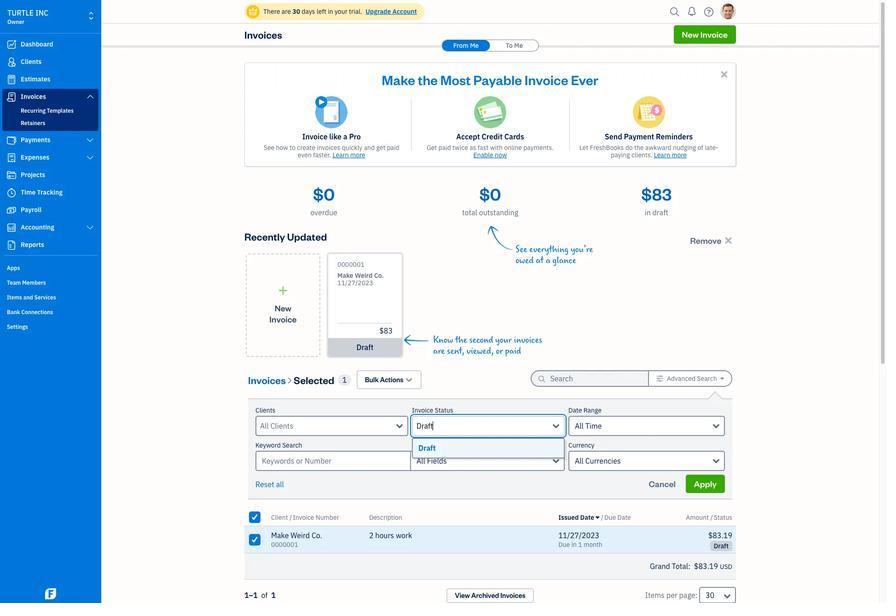 Task type: vqa. For each thing, say whether or not it's contained in the screenshot.
The Be
no



Task type: describe. For each thing, give the bounding box(es) containing it.
reset
[[256, 480, 274, 489]]

chevron large down image for accounting
[[86, 224, 94, 232]]

0 vertical spatial a
[[343, 132, 347, 141]]

expenses link
[[2, 150, 99, 166]]

or
[[496, 346, 503, 357]]

more for send payment reminders
[[672, 151, 687, 159]]

outstanding
[[479, 208, 518, 217]]

chart image
[[6, 223, 17, 233]]

notifications image
[[685, 2, 699, 21]]

from me link
[[442, 40, 490, 51]]

payable
[[474, 71, 522, 88]]

1 vertical spatial new
[[275, 303, 292, 313]]

team members link
[[2, 276, 99, 290]]

faster.
[[313, 151, 331, 159]]

in inside 11/27/2023 due in 1 month
[[572, 541, 577, 549]]

apply
[[694, 479, 717, 489]]

0 horizontal spatial in
[[328, 7, 333, 16]]

and inside see how to create invoices quickly and get paid even faster.
[[364, 144, 375, 152]]

/ for client
[[290, 514, 292, 522]]

freshbooks image
[[43, 589, 58, 600]]

me for to me
[[514, 41, 523, 50]]

$0 total outstanding
[[462, 183, 518, 217]]

there
[[263, 7, 280, 16]]

create
[[297, 144, 315, 152]]

0 vertical spatial your
[[335, 7, 348, 16]]

chevron large down image for payments
[[86, 137, 94, 144]]

amount / status
[[686, 514, 732, 522]]

with
[[490, 144, 503, 152]]

your inside know the second your invoices are sent, viewed, or paid
[[495, 335, 512, 346]]

invoice down 'go to help' image
[[701, 29, 728, 40]]

All Statuses search field
[[417, 421, 553, 432]]

reports link
[[2, 237, 99, 254]]

1–1 of 1
[[244, 591, 276, 600]]

new invoice link for invoices
[[674, 25, 736, 44]]

dashboard link
[[2, 36, 99, 53]]

1 vertical spatial draft
[[357, 343, 374, 352]]

$83 for $83
[[379, 326, 393, 336]]

days
[[302, 7, 315, 16]]

invoice status
[[412, 407, 453, 415]]

upgrade
[[366, 7, 391, 16]]

1 vertical spatial status
[[714, 514, 732, 522]]

issued date link
[[559, 514, 601, 522]]

0 vertical spatial status
[[435, 407, 453, 415]]

money image
[[6, 206, 17, 215]]

date left range
[[569, 407, 582, 415]]

client image
[[6, 58, 17, 67]]

1 horizontal spatial 1
[[342, 375, 347, 385]]

owed
[[516, 256, 534, 266]]

1 vertical spatial new invoice
[[269, 303, 297, 324]]

see for see how to create invoices quickly and get paid even faster.
[[264, 144, 275, 152]]

/ for amount
[[711, 514, 713, 522]]

1 horizontal spatial new invoice
[[682, 29, 728, 40]]

trial.
[[349, 7, 362, 16]]

recently
[[244, 230, 285, 243]]

tracking
[[37, 188, 63, 197]]

paid inside know the second your invoices are sent, viewed, or paid
[[505, 346, 521, 357]]

you're
[[571, 244, 593, 255]]

project image
[[6, 171, 17, 180]]

due date link
[[605, 514, 631, 522]]

recurring templates link
[[4, 105, 97, 116]]

draft
[[419, 444, 436, 453]]

30 inside field
[[706, 591, 715, 600]]

search image
[[668, 5, 682, 19]]

go to help image
[[702, 5, 716, 19]]

bank connections
[[7, 309, 53, 316]]

now
[[495, 151, 507, 159]]

date for due
[[618, 514, 631, 522]]

advanced
[[667, 375, 696, 383]]

make inside "0000001 make weird co. 11/27/2023"
[[337, 272, 353, 280]]

all for all currencies
[[575, 457, 584, 466]]

weird inside "0000001 make weird co. 11/27/2023"
[[355, 272, 373, 280]]

services
[[34, 294, 56, 301]]

11/27/2023 due in 1 month
[[559, 531, 603, 549]]

weird inside make weird co. 0000001
[[291, 531, 310, 541]]

payment
[[624, 132, 654, 141]]

Keyword Search text field
[[256, 451, 410, 471]]

are inside know the second your invoices are sent, viewed, or paid
[[433, 346, 445, 357]]

online
[[504, 144, 522, 152]]

invoices for paid
[[514, 335, 542, 346]]

reset all button
[[256, 479, 284, 490]]

co. inside "0000001 make weird co. 11/27/2023"
[[374, 272, 384, 280]]

client / invoice number
[[271, 514, 339, 522]]

cancel
[[649, 479, 676, 489]]

actions
[[380, 376, 403, 384]]

cancel button
[[641, 475, 684, 494]]

the for know the second your invoices are sent, viewed, or paid
[[455, 335, 467, 346]]

clients inside main element
[[21, 58, 42, 66]]

clients link
[[2, 54, 99, 70]]

at
[[536, 256, 544, 266]]

plus image
[[278, 286, 288, 295]]

send payment reminders
[[605, 132, 693, 141]]

1–1
[[244, 591, 258, 600]]

send
[[605, 132, 622, 141]]

bulk actions button
[[357, 371, 422, 389]]

nudging
[[673, 144, 696, 152]]

paying
[[611, 151, 630, 159]]

estimate image
[[6, 75, 17, 84]]

invoice right client link
[[293, 514, 314, 522]]

there are 30 days left in your trial. upgrade account
[[263, 7, 417, 16]]

2
[[369, 531, 374, 541]]

chevron large down image for expenses
[[86, 154, 94, 162]]

0 vertical spatial due
[[605, 514, 616, 522]]

draft inside $83 in draft
[[653, 208, 668, 217]]

invoices inside main element
[[21, 93, 46, 101]]

1 inside 11/27/2023 due in 1 month
[[578, 541, 582, 549]]

connections
[[21, 309, 53, 316]]

invoice like a pro
[[302, 132, 361, 141]]

caretdown image
[[596, 514, 600, 521]]

all currencies button
[[569, 451, 725, 471]]

invoices button
[[248, 373, 286, 387]]

due inside 11/27/2023 due in 1 month
[[559, 541, 570, 549]]

settings link
[[2, 320, 99, 334]]

and inside main element
[[23, 294, 33, 301]]

invoice like a pro image
[[316, 96, 348, 128]]

let freshbooks do the awkward nudging of late- paying clients.
[[579, 144, 719, 159]]

2 / from the left
[[601, 514, 604, 522]]

quickly
[[342, 144, 362, 152]]

grand
[[650, 562, 670, 571]]

close image
[[719, 69, 730, 80]]

1 vertical spatial clients
[[256, 407, 275, 415]]

timer image
[[6, 188, 17, 198]]

$0 for $0 total outstanding
[[479, 183, 501, 205]]

check image
[[251, 535, 259, 544]]

owner
[[7, 18, 24, 25]]

dashboard
[[21, 40, 53, 48]]

apps link
[[2, 261, 99, 275]]

date for issued
[[580, 514, 594, 522]]

learn for reminders
[[654, 151, 670, 159]]

0000001 inside make weird co. 0000001
[[271, 541, 298, 549]]

due date
[[605, 514, 631, 522]]

get
[[376, 144, 386, 152]]

0000001 inside "0000001 make weird co. 11/27/2023"
[[337, 261, 365, 269]]

settings
[[7, 324, 28, 331]]

2 vertical spatial 1
[[271, 591, 276, 600]]

crown image
[[248, 7, 258, 16]]

estimates link
[[2, 71, 99, 88]]

hours
[[375, 531, 394, 541]]

like
[[329, 132, 342, 141]]

dashboard image
[[6, 40, 17, 49]]

1 vertical spatial of
[[261, 591, 268, 600]]

co. inside make weird co. 0000001
[[312, 531, 322, 541]]

Items per page: field
[[699, 587, 736, 604]]

work
[[396, 531, 412, 541]]

from me
[[453, 41, 479, 50]]

amount
[[686, 514, 709, 522]]

paid inside accept credit cards get paid twice as fast with online payments. enable now
[[439, 144, 451, 152]]

invoices for even
[[317, 144, 340, 152]]

accounting link
[[2, 220, 99, 236]]



Task type: locate. For each thing, give the bounding box(es) containing it.
paid inside see how to create invoices quickly and get paid even faster.
[[387, 144, 400, 152]]

0 horizontal spatial /
[[290, 514, 292, 522]]

1 vertical spatial $83.19
[[694, 562, 718, 571]]

make inside make weird co. 0000001
[[271, 531, 289, 541]]

and down team members at top
[[23, 294, 33, 301]]

due
[[605, 514, 616, 522], [559, 541, 570, 549]]

inc
[[35, 8, 48, 17]]

0 vertical spatial 1
[[342, 375, 347, 385]]

me right to
[[514, 41, 523, 50]]

invoice down the plus icon
[[269, 314, 297, 324]]

1 more from the left
[[350, 151, 365, 159]]

2 vertical spatial draft
[[714, 542, 729, 551]]

0 horizontal spatial status
[[435, 407, 453, 415]]

search for keyword search
[[282, 442, 302, 450]]

0 vertical spatial invoices
[[317, 144, 340, 152]]

estimates
[[21, 75, 50, 83]]

caretdown image
[[721, 375, 724, 383]]

11/27/2023
[[337, 279, 373, 287], [559, 531, 600, 541]]

clients down invoices button
[[256, 407, 275, 415]]

chevron large down image up reports link
[[86, 224, 94, 232]]

see inside see how to create invoices quickly and get paid even faster.
[[264, 144, 275, 152]]

selected
[[294, 374, 334, 387]]

0 vertical spatial of
[[698, 144, 703, 152]]

date right caretdown icon
[[618, 514, 631, 522]]

expenses
[[21, 153, 49, 162]]

projects
[[21, 171, 45, 179]]

1 vertical spatial your
[[495, 335, 512, 346]]

0 vertical spatial search
[[697, 375, 717, 383]]

0 vertical spatial 30
[[292, 7, 300, 16]]

clients up estimates on the left top of the page
[[21, 58, 42, 66]]

0 horizontal spatial time
[[21, 188, 36, 197]]

invoice down chevrondown icon
[[412, 407, 433, 415]]

1 horizontal spatial make
[[337, 272, 353, 280]]

0 horizontal spatial paid
[[387, 144, 400, 152]]

/ left status link
[[711, 514, 713, 522]]

Keyword Search field
[[410, 451, 565, 471]]

accept credit cards image
[[474, 96, 506, 128]]

date left caretdown icon
[[580, 514, 594, 522]]

the inside the let freshbooks do the awkward nudging of late- paying clients.
[[634, 144, 644, 152]]

2 horizontal spatial draft
[[714, 542, 729, 551]]

all currencies
[[575, 457, 621, 466]]

0 vertical spatial are
[[282, 7, 291, 16]]

are right the there
[[282, 7, 291, 16]]

all for all fields
[[417, 457, 425, 466]]

invoice left ever
[[525, 71, 568, 88]]

and left get in the left top of the page
[[364, 144, 375, 152]]

search inside dropdown button
[[697, 375, 717, 383]]

currencies
[[585, 457, 621, 466]]

learn more down "pro"
[[333, 151, 365, 159]]

payment image
[[6, 136, 17, 145]]

the right do
[[634, 144, 644, 152]]

0000001
[[337, 261, 365, 269], [271, 541, 298, 549]]

1 horizontal spatial more
[[672, 151, 687, 159]]

bulk actions
[[365, 376, 403, 384]]

1 learn from the left
[[333, 151, 349, 159]]

range
[[584, 407, 602, 415]]

from
[[453, 41, 469, 50]]

new down notifications icon
[[682, 29, 699, 40]]

draft list box
[[413, 439, 564, 458]]

invoices inside see how to create invoices quickly and get paid even faster.
[[317, 144, 340, 152]]

1 vertical spatial due
[[559, 541, 570, 549]]

even
[[298, 151, 312, 159]]

0 horizontal spatial 11/27/2023
[[337, 279, 373, 287]]

1 vertical spatial the
[[634, 144, 644, 152]]

items and services
[[7, 294, 56, 301]]

items for items and services
[[7, 294, 22, 301]]

/ right client
[[290, 514, 292, 522]]

0 vertical spatial time
[[21, 188, 36, 197]]

everything
[[530, 244, 569, 255]]

$83.19 down status link
[[708, 531, 732, 541]]

see inside see everything you're owed at a glance
[[516, 244, 527, 255]]

0 horizontal spatial $0
[[313, 183, 335, 205]]

$0 inside $0 overdue
[[313, 183, 335, 205]]

more down reminders
[[672, 151, 687, 159]]

2 horizontal spatial in
[[645, 208, 651, 217]]

30
[[292, 7, 300, 16], [706, 591, 715, 600]]

0 horizontal spatial invoices
[[317, 144, 340, 152]]

30 left days
[[292, 7, 300, 16]]

apps
[[7, 265, 20, 272]]

your left trial.
[[335, 7, 348, 16]]

total
[[672, 562, 688, 571]]

search right keyword
[[282, 442, 302, 450]]

0 vertical spatial new invoice
[[682, 29, 728, 40]]

0 vertical spatial make
[[382, 71, 415, 88]]

invoice up the create
[[302, 132, 328, 141]]

1 horizontal spatial your
[[495, 335, 512, 346]]

time down range
[[585, 422, 602, 431]]

1 learn more from the left
[[333, 151, 365, 159]]

search for advanced search
[[697, 375, 717, 383]]

2 vertical spatial in
[[572, 541, 577, 549]]

1 horizontal spatial see
[[516, 244, 527, 255]]

learn more
[[333, 151, 365, 159], [654, 151, 687, 159]]

left
[[317, 7, 326, 16]]

11/27/2023 inside 11/27/2023 due in 1 month
[[559, 531, 600, 541]]

All Clients search field
[[260, 421, 396, 432]]

0 horizontal spatial search
[[282, 442, 302, 450]]

as
[[470, 144, 476, 152]]

client link
[[271, 514, 290, 522]]

1 vertical spatial 1
[[578, 541, 582, 549]]

1 vertical spatial in
[[645, 208, 651, 217]]

items inside items and services link
[[7, 294, 22, 301]]

learn right clients.
[[654, 151, 670, 159]]

1 vertical spatial search
[[282, 442, 302, 450]]

see up the owed at the top right of the page
[[516, 244, 527, 255]]

view archived invoices link
[[447, 589, 534, 604]]

2 more from the left
[[672, 151, 687, 159]]

1 horizontal spatial are
[[433, 346, 445, 357]]

30 right page:
[[706, 591, 715, 600]]

1 horizontal spatial items
[[645, 591, 665, 600]]

invoices
[[317, 144, 340, 152], [514, 335, 542, 346]]

payroll link
[[2, 202, 99, 219]]

2 horizontal spatial 1
[[578, 541, 582, 549]]

enable
[[474, 151, 493, 159]]

learn for a
[[333, 151, 349, 159]]

chevron large down image up recurring templates link
[[86, 93, 94, 100]]

paid right or
[[505, 346, 521, 357]]

team
[[7, 279, 21, 286]]

draft inside $83.19 draft
[[714, 542, 729, 551]]

1 vertical spatial new invoice link
[[246, 254, 320, 357]]

1 vertical spatial items
[[645, 591, 665, 600]]

view archived invoices
[[455, 592, 526, 600]]

chevron large down image down 'payments' link
[[86, 154, 94, 162]]

keyword search
[[256, 442, 302, 450]]

keyword
[[256, 442, 281, 450]]

most
[[441, 71, 471, 88]]

invoices link
[[2, 89, 99, 105]]

of left late-
[[698, 144, 703, 152]]

status up draft
[[435, 407, 453, 415]]

chevron large down image inside accounting link
[[86, 224, 94, 232]]

expense image
[[6, 153, 17, 163]]

1 horizontal spatial me
[[514, 41, 523, 50]]

0 vertical spatial see
[[264, 144, 275, 152]]

time inside dropdown button
[[585, 422, 602, 431]]

0 vertical spatial in
[[328, 7, 333, 16]]

2 chevron large down image from the top
[[86, 137, 94, 144]]

1 horizontal spatial paid
[[439, 144, 451, 152]]

the left most
[[418, 71, 438, 88]]

bank
[[7, 309, 20, 316]]

the inside know the second your invoices are sent, viewed, or paid
[[455, 335, 467, 346]]

check image
[[251, 513, 259, 522]]

invoice image
[[6, 93, 17, 102]]

advanced search button
[[649, 372, 732, 386]]

2 learn more from the left
[[654, 151, 687, 159]]

0 vertical spatial $83.19
[[708, 531, 732, 541]]

a inside see everything you're owed at a glance
[[546, 256, 550, 266]]

all inside dropdown button
[[575, 422, 584, 431]]

search left caretdown image
[[697, 375, 717, 383]]

see everything you're owed at a glance
[[516, 244, 593, 266]]

me right from
[[470, 41, 479, 50]]

1 vertical spatial chevron large down image
[[86, 224, 94, 232]]

1 left bulk
[[342, 375, 347, 385]]

0 horizontal spatial more
[[350, 151, 365, 159]]

me for from me
[[470, 41, 479, 50]]

invoices inside know the second your invoices are sent, viewed, or paid
[[514, 335, 542, 346]]

1 vertical spatial a
[[546, 256, 550, 266]]

new
[[682, 29, 699, 40], [275, 303, 292, 313]]

clients.
[[632, 151, 653, 159]]

a
[[343, 132, 347, 141], [546, 256, 550, 266]]

all time
[[575, 422, 602, 431]]

projects link
[[2, 167, 99, 184]]

new invoice link for know the second your invoices are sent, viewed, or paid
[[246, 254, 320, 357]]

1 right 1–1
[[271, 591, 276, 600]]

items for items per page:
[[645, 591, 665, 600]]

1 vertical spatial time
[[585, 422, 602, 431]]

due down the issued
[[559, 541, 570, 549]]

date range
[[569, 407, 602, 415]]

1 vertical spatial see
[[516, 244, 527, 255]]

2 horizontal spatial make
[[382, 71, 415, 88]]

items down team
[[7, 294, 22, 301]]

1 $0 from the left
[[313, 183, 335, 205]]

1 vertical spatial and
[[23, 294, 33, 301]]

more down "pro"
[[350, 151, 365, 159]]

accounting
[[21, 223, 54, 232]]

send payment reminders image
[[633, 96, 665, 128]]

see left how at the top
[[264, 144, 275, 152]]

0 vertical spatial the
[[418, 71, 438, 88]]

0 horizontal spatial me
[[470, 41, 479, 50]]

of right 1–1
[[261, 591, 268, 600]]

1 horizontal spatial new invoice link
[[674, 25, 736, 44]]

0 horizontal spatial items
[[7, 294, 22, 301]]

invoice
[[701, 29, 728, 40], [525, 71, 568, 88], [302, 132, 328, 141], [269, 314, 297, 324], [412, 407, 433, 415], [293, 514, 314, 522]]

chevron large down image for invoices
[[86, 93, 94, 100]]

2 chevron large down image from the top
[[86, 224, 94, 232]]

1 horizontal spatial learn
[[654, 151, 670, 159]]

all inside dropdown button
[[575, 457, 584, 466]]

all
[[575, 422, 584, 431], [417, 457, 425, 466], [575, 457, 584, 466]]

1 horizontal spatial search
[[697, 375, 717, 383]]

turtle
[[7, 8, 34, 17]]

payments link
[[2, 132, 99, 149]]

2 vertical spatial make
[[271, 531, 289, 541]]

new down the plus icon
[[275, 303, 292, 313]]

1 vertical spatial chevron large down image
[[86, 137, 94, 144]]

credit
[[482, 132, 503, 141]]

see for see everything you're owed at a glance
[[516, 244, 527, 255]]

templates
[[47, 107, 74, 114]]

reminders
[[656, 132, 693, 141]]

due right caretdown icon
[[605, 514, 616, 522]]

0 horizontal spatial new invoice link
[[246, 254, 320, 357]]

1 horizontal spatial clients
[[256, 407, 275, 415]]

awkward
[[645, 144, 672, 152]]

1 vertical spatial 11/27/2023
[[559, 531, 600, 541]]

1 chevron large down image from the top
[[86, 93, 94, 100]]

of inside the let freshbooks do the awkward nudging of late- paying clients.
[[698, 144, 703, 152]]

1 me from the left
[[470, 41, 479, 50]]

items left per
[[645, 591, 665, 600]]

items per page:
[[645, 591, 698, 600]]

1 vertical spatial 30
[[706, 591, 715, 600]]

0 horizontal spatial a
[[343, 132, 347, 141]]

chevrondown image
[[405, 375, 413, 385]]

0 vertical spatial chevron large down image
[[86, 154, 94, 162]]

me inside 'link'
[[514, 41, 523, 50]]

1 horizontal spatial learn more
[[654, 151, 687, 159]]

1 horizontal spatial status
[[714, 514, 732, 522]]

ever
[[571, 71, 599, 88]]

Search text field
[[550, 372, 633, 386]]

report image
[[6, 241, 17, 250]]

make for make the most payable invoice ever
[[382, 71, 415, 88]]

1 horizontal spatial new
[[682, 29, 699, 40]]

0 horizontal spatial learn more
[[333, 151, 365, 159]]

$83.19 right :
[[694, 562, 718, 571]]

learn more for a
[[333, 151, 365, 159]]

1 horizontal spatial 11/27/2023
[[559, 531, 600, 541]]

time
[[21, 188, 36, 197], [585, 422, 602, 431]]

more for invoice like a pro
[[350, 151, 365, 159]]

main element
[[0, 0, 124, 604]]

the up sent, in the bottom right of the page
[[455, 335, 467, 346]]

make weird co. 0000001
[[271, 531, 322, 549]]

chevron large down image
[[86, 93, 94, 100], [86, 137, 94, 144]]

1 chevron large down image from the top
[[86, 154, 94, 162]]

2 horizontal spatial paid
[[505, 346, 521, 357]]

0 horizontal spatial see
[[264, 144, 275, 152]]

0 horizontal spatial clients
[[21, 58, 42, 66]]

2 learn from the left
[[654, 151, 670, 159]]

retainers link
[[4, 118, 97, 129]]

are
[[282, 7, 291, 16], [433, 346, 445, 357]]

learn more for reminders
[[654, 151, 687, 159]]

/ right caretdown icon
[[601, 514, 604, 522]]

1 vertical spatial 0000001
[[271, 541, 298, 549]]

co.
[[374, 272, 384, 280], [312, 531, 322, 541]]

remove
[[690, 235, 722, 246]]

$0 inside $0 total outstanding
[[479, 183, 501, 205]]

times image
[[723, 235, 734, 246]]

all inside keyword search field
[[417, 457, 425, 466]]

time tracking
[[21, 188, 63, 197]]

0 vertical spatial new invoice link
[[674, 25, 736, 44]]

payments
[[21, 136, 50, 144]]

learn right the faster.
[[333, 151, 349, 159]]

settings image
[[656, 375, 664, 383]]

$83 for $83 in draft
[[641, 183, 672, 205]]

11/27/2023 inside "0000001 make weird co. 11/27/2023"
[[337, 279, 373, 287]]

0 vertical spatial and
[[364, 144, 375, 152]]

chevron large down image inside 'payments' link
[[86, 137, 94, 144]]

0 horizontal spatial 1
[[271, 591, 276, 600]]

0 vertical spatial new
[[682, 29, 699, 40]]

accept
[[456, 132, 480, 141]]

a right at
[[546, 256, 550, 266]]

1 vertical spatial invoices
[[514, 335, 542, 346]]

0 horizontal spatial $83
[[379, 326, 393, 336]]

1 horizontal spatial time
[[585, 422, 602, 431]]

3 / from the left
[[711, 514, 713, 522]]

fast
[[478, 144, 489, 152]]

the for make the most payable invoice ever
[[418, 71, 438, 88]]

new invoice down 'go to help' image
[[682, 29, 728, 40]]

0 horizontal spatial the
[[418, 71, 438, 88]]

1 vertical spatial co.
[[312, 531, 322, 541]]

how
[[276, 144, 288, 152]]

learn more down reminders
[[654, 151, 687, 159]]

weird
[[355, 272, 373, 280], [291, 531, 310, 541]]

1 vertical spatial $83
[[379, 326, 393, 336]]

1
[[342, 375, 347, 385], [578, 541, 582, 549], [271, 591, 276, 600]]

1 horizontal spatial due
[[605, 514, 616, 522]]

1 horizontal spatial a
[[546, 256, 550, 266]]

see how to create invoices quickly and get paid even faster.
[[264, 144, 400, 159]]

0 horizontal spatial 30
[[292, 7, 300, 16]]

new invoice down the plus icon
[[269, 303, 297, 324]]

paid right get
[[439, 144, 451, 152]]

second
[[469, 335, 493, 346]]

your up or
[[495, 335, 512, 346]]

1 vertical spatial make
[[337, 272, 353, 280]]

all for all time
[[575, 422, 584, 431]]

$0 for $0 overdue
[[313, 183, 335, 205]]

1 horizontal spatial weird
[[355, 272, 373, 280]]

paid right get in the left top of the page
[[387, 144, 400, 152]]

chevron large down image
[[86, 154, 94, 162], [86, 224, 94, 232]]

recently updated
[[244, 230, 327, 243]]

chevron large down image down retainers link
[[86, 137, 94, 144]]

1 horizontal spatial invoices
[[514, 335, 542, 346]]

archived
[[471, 592, 499, 600]]

know
[[433, 335, 453, 346]]

members
[[22, 279, 46, 286]]

2 me from the left
[[514, 41, 523, 50]]

0 horizontal spatial weird
[[291, 531, 310, 541]]

get
[[427, 144, 437, 152]]

turtle inc owner
[[7, 8, 48, 25]]

time inside main element
[[21, 188, 36, 197]]

2 $0 from the left
[[479, 183, 501, 205]]

a left "pro"
[[343, 132, 347, 141]]

0 horizontal spatial make
[[271, 531, 289, 541]]

$0 up overdue
[[313, 183, 335, 205]]

0 vertical spatial co.
[[374, 272, 384, 280]]

0 horizontal spatial are
[[282, 7, 291, 16]]

0 horizontal spatial 0000001
[[271, 541, 298, 549]]

all down the date range
[[575, 422, 584, 431]]

invoice number link
[[293, 514, 339, 522]]

are down know
[[433, 346, 445, 357]]

time right "timer" image
[[21, 188, 36, 197]]

date
[[569, 407, 582, 415], [580, 514, 594, 522], [618, 514, 631, 522]]

make for make weird co. 0000001
[[271, 531, 289, 541]]

1 left "month"
[[578, 541, 582, 549]]

retainers
[[21, 120, 45, 127]]

all down currency
[[575, 457, 584, 466]]

1 / from the left
[[290, 514, 292, 522]]

$0 up outstanding
[[479, 183, 501, 205]]

in inside $83 in draft
[[645, 208, 651, 217]]

team members
[[7, 279, 46, 286]]

all down draft
[[417, 457, 425, 466]]

status up $83.19 draft
[[714, 514, 732, 522]]



